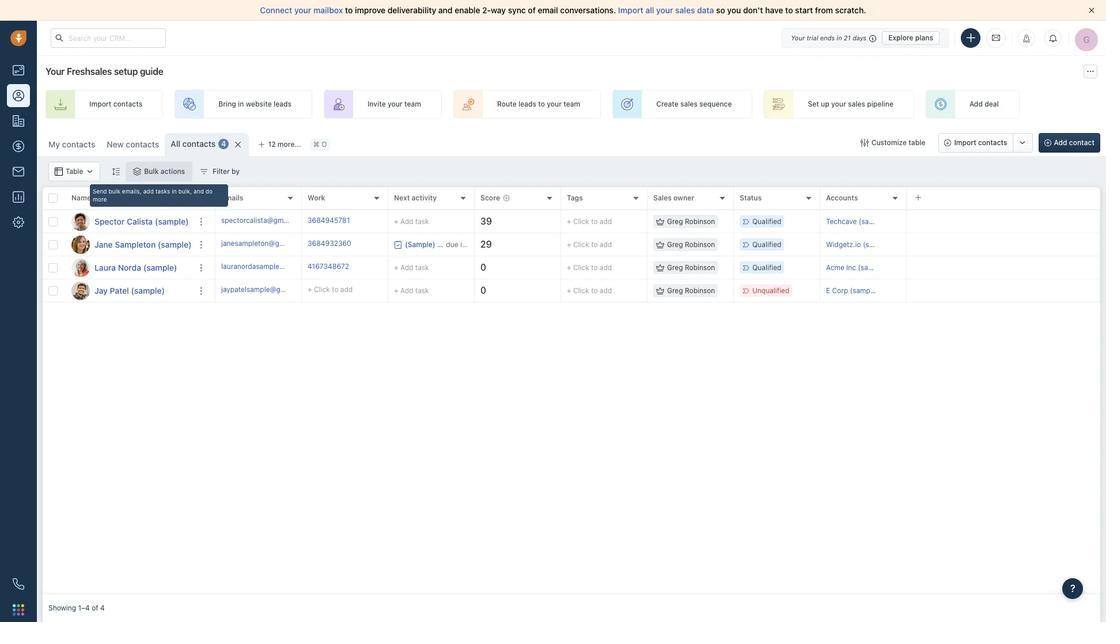 Task type: describe. For each thing, give the bounding box(es) containing it.
2 task from the top
[[415, 263, 429, 272]]

import contacts for import contacts button
[[954, 138, 1008, 147]]

set
[[808, 100, 819, 109]]

robinson for acme inc (sample)
[[685, 263, 715, 272]]

bulk actions
[[144, 167, 185, 176]]

jaypatelsample@gmail.com link
[[221, 285, 310, 297]]

+ click to add for janesampleton@gmail.com 3684932360
[[567, 240, 612, 249]]

phone element
[[7, 573, 30, 596]]

import contacts group
[[939, 133, 1033, 153]]

plans
[[915, 33, 933, 42]]

bulk
[[144, 167, 159, 176]]

add for spectorcalista@gmail.com
[[600, 217, 612, 226]]

3684945781 link
[[308, 215, 350, 228]]

3 + click to add from the top
[[567, 263, 612, 272]]

explore
[[889, 33, 914, 42]]

row group containing spector calista (sample)
[[43, 210, 215, 303]]

start
[[795, 5, 813, 15]]

greg for widgetz.io (sample)
[[667, 240, 683, 249]]

techcave (sample)
[[826, 217, 888, 226]]

laura
[[94, 262, 116, 272]]

improve
[[355, 5, 386, 15]]

your trial ends in 21 days
[[791, 34, 867, 41]]

spector calista (sample)
[[94, 216, 189, 226]]

robinson for techcave (sample)
[[685, 217, 715, 226]]

all contacts link
[[171, 138, 216, 150]]

sampleton
[[115, 239, 156, 249]]

tasks
[[155, 188, 170, 195]]

(sample) for laura norda (sample)
[[143, 262, 177, 272]]

3684932360 link
[[308, 238, 351, 251]]

accounts
[[826, 194, 858, 202]]

sales right create
[[681, 100, 698, 109]]

greg for e corp (sample)
[[667, 286, 683, 295]]

next
[[394, 194, 410, 202]]

add for jaypatelsample@gmail.com
[[600, 286, 612, 295]]

e corp (sample)
[[826, 286, 879, 295]]

connect your mailbox link
[[260, 5, 345, 15]]

add deal
[[970, 100, 999, 109]]

filter by button
[[193, 162, 247, 182]]

4 inside all contacts 4
[[221, 140, 226, 148]]

1 team from the left
[[404, 100, 421, 109]]

contact
[[1069, 138, 1095, 147]]

filter by
[[213, 167, 240, 176]]

showing 1–4 of 4
[[48, 604, 105, 613]]

inc
[[847, 263, 856, 272]]

widgetz.io (sample)
[[826, 240, 892, 249]]

pipeline
[[867, 100, 894, 109]]

you
[[727, 5, 741, 15]]

do
[[206, 188, 213, 195]]

12 more...
[[268, 140, 301, 149]]

import contacts link
[[46, 90, 163, 119]]

your right invite
[[388, 100, 403, 109]]

qualified for 39
[[753, 217, 782, 226]]

sales left the data
[[675, 5, 695, 15]]

add inside send bulk emails, add tasks in bulk, and do more
[[143, 188, 154, 195]]

add for e corp (sample)
[[400, 286, 413, 295]]

greg robinson for e corp (sample)
[[667, 286, 715, 295]]

all
[[646, 5, 654, 15]]

jane sampleton (sample) link
[[94, 239, 192, 250]]

send
[[93, 188, 107, 195]]

my
[[48, 139, 60, 149]]

data
[[697, 5, 714, 15]]

all contacts 4
[[171, 139, 226, 149]]

your for your freshsales setup guide
[[46, 66, 65, 77]]

2-
[[482, 5, 491, 15]]

up
[[821, 100, 830, 109]]

your right 'route'
[[547, 100, 562, 109]]

norda
[[118, 262, 141, 272]]

corp
[[832, 286, 848, 295]]

send bulk emails, add tasks in bulk, and do more
[[93, 188, 213, 203]]

add for lauranordasample@gmail.com
[[600, 263, 612, 272]]

Search your CRM... text field
[[51, 28, 166, 48]]

status
[[740, 194, 762, 202]]

bulk actions button
[[126, 162, 193, 182]]

qualified for 29
[[753, 240, 782, 249]]

ends
[[820, 34, 835, 41]]

l image
[[71, 258, 90, 277]]

bulk,
[[178, 188, 192, 195]]

greg robinson for acme inc (sample)
[[667, 263, 715, 272]]

route leads to your team
[[497, 100, 580, 109]]

add contact
[[1054, 138, 1095, 147]]

21
[[844, 34, 851, 41]]

3684945781
[[308, 216, 350, 225]]

+ add task for jaypatelsample@gmail.com + click to add
[[394, 286, 429, 295]]

freshsales
[[67, 66, 112, 77]]

new
[[107, 139, 124, 149]]

explore plans
[[889, 33, 933, 42]]

janesampleton@gmail.com
[[221, 239, 308, 248]]

by
[[232, 167, 240, 176]]

e corp (sample) link
[[826, 286, 879, 295]]

set up your sales pipeline
[[808, 100, 894, 109]]

click for spectorcalista@gmail.com 3684945781
[[573, 217, 589, 226]]

trial
[[807, 34, 819, 41]]

add for janesampleton@gmail.com
[[600, 240, 612, 249]]

customize table
[[872, 138, 926, 147]]

container_wx8msf4aqz5i3rn1 image inside the filter by button
[[200, 168, 208, 176]]

sequence
[[700, 100, 732, 109]]

jane
[[94, 239, 113, 249]]

acme
[[826, 263, 845, 272]]

1–4
[[78, 604, 90, 613]]

2 team from the left
[[564, 100, 580, 109]]

customize table button
[[853, 133, 933, 153]]

container_wx8msf4aqz5i3rn1 image inside 'bulk actions' button
[[133, 168, 141, 176]]

guide
[[140, 66, 163, 77]]

import for the import contacts link
[[89, 100, 111, 109]]

qualified for 0
[[753, 263, 782, 272]]

greg for techcave (sample)
[[667, 217, 683, 226]]

add for acme inc (sample)
[[400, 263, 413, 272]]

cell for widgetz.io (sample)
[[907, 233, 1101, 256]]

filter
[[213, 167, 230, 176]]

click for jaypatelsample@gmail.com + click to add
[[573, 286, 589, 295]]

+ click to add for spectorcalista@gmail.com 3684945781
[[567, 217, 612, 226]]

0 for jaypatelsample@gmail.com
[[481, 285, 486, 296]]

set up your sales pipeline link
[[764, 90, 914, 119]]

route leads to your team link
[[453, 90, 601, 119]]

cell for e corp (sample)
[[907, 279, 1101, 302]]

(sample) for jay patel (sample)
[[131, 286, 165, 295]]

and inside send bulk emails, add tasks in bulk, and do more
[[194, 188, 204, 195]]

0 horizontal spatial of
[[92, 604, 98, 613]]

jay patel (sample) link
[[94, 285, 165, 296]]

connect your mailbox to improve deliverability and enable 2-way sync of email conversations. import all your sales data so you don't have to start from scratch.
[[260, 5, 866, 15]]

(sample) down techcave (sample) link
[[863, 240, 892, 249]]

table button
[[48, 162, 100, 182]]

press space to select this row. row containing spector calista (sample)
[[43, 210, 215, 233]]

emails
[[221, 194, 243, 202]]

my contacts
[[48, 139, 95, 149]]

(sample) up widgetz.io (sample) 'link'
[[859, 217, 888, 226]]

so
[[716, 5, 725, 15]]

j image for jay patel (sample)
[[71, 281, 90, 300]]

bring in website leads link
[[175, 90, 312, 119]]

contacts right the new
[[126, 139, 159, 149]]

invite
[[368, 100, 386, 109]]

sales owner
[[653, 194, 695, 202]]

greg robinson for widgetz.io (sample)
[[667, 240, 715, 249]]

spector calista (sample) link
[[94, 216, 189, 227]]

press space to select this row. row containing jane sampleton (sample)
[[43, 233, 215, 256]]

send email image
[[992, 33, 1000, 43]]

import for import contacts button
[[954, 138, 977, 147]]

(sample) for e corp (sample)
[[850, 286, 879, 295]]

sync
[[508, 5, 526, 15]]



Task type: vqa. For each thing, say whether or not it's contained in the screenshot.
the bottom And
yes



Task type: locate. For each thing, give the bounding box(es) containing it.
(sample) right sampleton
[[158, 239, 192, 249]]

jane sampleton (sample)
[[94, 239, 192, 249]]

3 greg from the top
[[667, 263, 683, 272]]

1 horizontal spatial in
[[238, 100, 244, 109]]

1 row group from the left
[[43, 210, 215, 303]]

1 vertical spatial import
[[89, 100, 111, 109]]

press space to select this row. row containing 29
[[215, 233, 1101, 256]]

in left bulk, at the left of the page
[[172, 188, 177, 195]]

style_myh0__igzzd8unmi image
[[112, 167, 120, 175]]

contacts down deal at the top of page
[[978, 138, 1008, 147]]

patel
[[110, 286, 129, 295]]

sales
[[653, 194, 672, 202]]

of right sync
[[528, 5, 536, 15]]

1 vertical spatial in
[[238, 100, 244, 109]]

phone image
[[13, 579, 24, 590]]

greg for acme inc (sample)
[[667, 263, 683, 272]]

widgetz.io
[[826, 240, 861, 249]]

0 vertical spatial and
[[438, 5, 453, 15]]

import contacts down the add deal
[[954, 138, 1008, 147]]

in inside send bulk emails, add tasks in bulk, and do more
[[172, 188, 177, 195]]

row group
[[43, 210, 215, 303], [215, 210, 1101, 303]]

s image
[[71, 212, 90, 231]]

(sample) right corp
[[850, 286, 879, 295]]

1 task from the top
[[415, 217, 429, 226]]

leads right the 'website'
[[274, 100, 292, 109]]

actions
[[161, 167, 185, 176]]

tags
[[567, 194, 583, 202]]

12 more... button
[[252, 137, 308, 153]]

add
[[143, 188, 154, 195], [600, 217, 612, 226], [600, 240, 612, 249], [600, 263, 612, 272], [340, 285, 353, 294], [600, 286, 612, 295]]

task for spectorcalista@gmail.com 3684945781
[[415, 217, 429, 226]]

qualified
[[753, 217, 782, 226], [753, 240, 782, 249], [753, 263, 782, 272]]

more
[[93, 196, 107, 203]]

task for jaypatelsample@gmail.com + click to add
[[415, 286, 429, 295]]

lauranordasample@gmail.com link
[[221, 262, 319, 274]]

deal
[[985, 100, 999, 109]]

(sample) down tasks
[[155, 216, 189, 226]]

1 horizontal spatial of
[[528, 5, 536, 15]]

2 greg from the top
[[667, 240, 683, 249]]

2 cell from the top
[[907, 233, 1101, 256]]

1 horizontal spatial your
[[791, 34, 805, 41]]

container_wx8msf4aqz5i3rn1 image for jaypatelsample@gmail.com
[[656, 287, 664, 295]]

2 0 from the top
[[481, 285, 486, 296]]

o
[[322, 140, 327, 149]]

in right the bring on the top
[[238, 100, 244, 109]]

4167348672 link
[[308, 262, 349, 274]]

1 horizontal spatial and
[[438, 5, 453, 15]]

import contacts inside import contacts button
[[954, 138, 1008, 147]]

in
[[837, 34, 842, 41], [238, 100, 244, 109], [172, 188, 177, 195]]

press space to select this row. row containing laura norda (sample)
[[43, 256, 215, 279]]

+ add task for spectorcalista@gmail.com 3684945781
[[394, 217, 429, 226]]

acme inc (sample)
[[826, 263, 887, 272]]

0
[[481, 262, 486, 273], [481, 285, 486, 296]]

0 vertical spatial task
[[415, 217, 429, 226]]

import contacts down setup
[[89, 100, 142, 109]]

unqualified
[[753, 286, 790, 295]]

0 vertical spatial qualified
[[753, 217, 782, 226]]

0 vertical spatial import
[[618, 5, 644, 15]]

bring
[[218, 100, 236, 109]]

create sales sequence link
[[613, 90, 753, 119]]

(sample) for jane sampleton (sample)
[[158, 239, 192, 249]]

all
[[171, 139, 180, 149]]

in left the 21
[[837, 34, 842, 41]]

1 vertical spatial import contacts
[[954, 138, 1008, 147]]

add inside press space to select this row. row
[[400, 217, 413, 226]]

techcave (sample) link
[[826, 217, 888, 226]]

0 horizontal spatial leads
[[274, 100, 292, 109]]

+ add task
[[394, 217, 429, 226], [394, 263, 429, 272], [394, 286, 429, 295]]

your left freshsales
[[46, 66, 65, 77]]

import down "add deal" link
[[954, 138, 977, 147]]

1 vertical spatial qualified
[[753, 240, 782, 249]]

2 + add task from the top
[[394, 263, 429, 272]]

0 horizontal spatial import contacts
[[89, 100, 142, 109]]

39
[[481, 216, 492, 226]]

container_wx8msf4aqz5i3rn1 image down next at the left top of the page
[[394, 241, 402, 249]]

0 horizontal spatial 4
[[100, 604, 105, 613]]

j image left 'jay'
[[71, 281, 90, 300]]

1 vertical spatial 4
[[100, 604, 105, 613]]

create sales sequence
[[656, 100, 732, 109]]

next activity
[[394, 194, 437, 202]]

contacts down setup
[[113, 100, 142, 109]]

greg
[[667, 217, 683, 226], [667, 240, 683, 249], [667, 263, 683, 272], [667, 286, 683, 295]]

1 + click to add from the top
[[567, 217, 612, 226]]

0 vertical spatial of
[[528, 5, 536, 15]]

spectorcalista@gmail.com link
[[221, 215, 307, 228]]

jay patel (sample)
[[94, 286, 165, 295]]

your for your trial ends in 21 days
[[791, 34, 805, 41]]

import
[[618, 5, 644, 15], [89, 100, 111, 109], [954, 138, 977, 147]]

3 greg robinson from the top
[[667, 263, 715, 272]]

(sample) for spector calista (sample)
[[155, 216, 189, 226]]

sales left pipeline
[[848, 100, 865, 109]]

1 cell from the top
[[907, 210, 1101, 233]]

4 cell from the top
[[907, 279, 1101, 302]]

3 + add task from the top
[[394, 286, 429, 295]]

1 0 from the top
[[481, 262, 486, 273]]

0 vertical spatial + add task
[[394, 217, 429, 226]]

way
[[491, 5, 506, 15]]

0 vertical spatial j image
[[71, 235, 90, 254]]

widgetz.io (sample) link
[[826, 240, 892, 249]]

jay
[[94, 286, 108, 295]]

1 horizontal spatial team
[[564, 100, 580, 109]]

more...
[[278, 140, 301, 149]]

1 horizontal spatial 4
[[221, 140, 226, 148]]

1 leads from the left
[[274, 100, 292, 109]]

work
[[308, 194, 325, 202]]

container_wx8msf4aqz5i3rn1 image inside "table" popup button
[[86, 168, 94, 176]]

2 leads from the left
[[519, 100, 536, 109]]

press space to select this row. row
[[43, 210, 215, 233], [215, 210, 1101, 233], [43, 233, 215, 256], [215, 233, 1101, 256], [43, 256, 215, 279], [215, 256, 1101, 279], [43, 279, 215, 303], [215, 279, 1101, 303]]

2 vertical spatial import
[[954, 138, 977, 147]]

2 vertical spatial task
[[415, 286, 429, 295]]

0 horizontal spatial import
[[89, 100, 111, 109]]

container_wx8msf4aqz5i3rn1 image inside "table" popup button
[[55, 168, 63, 176]]

spector
[[94, 216, 125, 226]]

invite your team
[[368, 100, 421, 109]]

(sample) down "laura norda (sample)" link
[[131, 286, 165, 295]]

cell
[[907, 210, 1101, 233], [907, 233, 1101, 256], [907, 256, 1101, 279], [907, 279, 1101, 302]]

4167348672
[[308, 262, 349, 271]]

0 for lauranordasample@gmail.com
[[481, 262, 486, 273]]

close image
[[1089, 7, 1095, 13]]

jaypatelsample@gmail.com + click to add
[[221, 285, 353, 294]]

click for janesampleton@gmail.com 3684932360
[[573, 240, 589, 249]]

container_wx8msf4aqz5i3rn1 image
[[55, 168, 63, 176], [200, 168, 208, 176], [656, 218, 664, 226], [656, 241, 664, 249], [656, 264, 664, 272], [656, 287, 664, 295]]

+ click to add
[[567, 217, 612, 226], [567, 240, 612, 249], [567, 263, 612, 272], [567, 286, 612, 295]]

robinson for widgetz.io (sample)
[[685, 240, 715, 249]]

your left mailbox
[[294, 5, 311, 15]]

1 vertical spatial of
[[92, 604, 98, 613]]

j image left jane
[[71, 235, 90, 254]]

import inside button
[[954, 138, 977, 147]]

import down your freshsales setup guide
[[89, 100, 111, 109]]

2 horizontal spatial import
[[954, 138, 977, 147]]

4 + click to add from the top
[[567, 286, 612, 295]]

4 up filter by
[[221, 140, 226, 148]]

add inside button
[[1054, 138, 1067, 147]]

and left "enable"
[[438, 5, 453, 15]]

(sample)
[[155, 216, 189, 226], [859, 217, 888, 226], [158, 239, 192, 249], [863, 240, 892, 249], [143, 262, 177, 272], [858, 263, 887, 272], [131, 286, 165, 295], [850, 286, 879, 295]]

4
[[221, 140, 226, 148], [100, 604, 105, 613]]

2 + click to add from the top
[[567, 240, 612, 249]]

and left do
[[194, 188, 204, 195]]

3 task from the top
[[415, 286, 429, 295]]

0 vertical spatial your
[[791, 34, 805, 41]]

0 horizontal spatial your
[[46, 66, 65, 77]]

grid containing 39
[[43, 186, 1101, 595]]

contacts right my
[[62, 139, 95, 149]]

what's new image
[[1023, 35, 1031, 43]]

email
[[538, 5, 558, 15]]

table
[[66, 167, 83, 176]]

⌘
[[313, 140, 320, 149]]

your right all at the right top
[[656, 5, 673, 15]]

bring in website leads
[[218, 100, 292, 109]]

4 greg from the top
[[667, 286, 683, 295]]

1 vertical spatial 0
[[481, 285, 486, 296]]

0 horizontal spatial and
[[194, 188, 204, 195]]

days
[[853, 34, 867, 41]]

import contacts for the import contacts link
[[89, 100, 142, 109]]

table
[[909, 138, 926, 147]]

2 vertical spatial in
[[172, 188, 177, 195]]

cell for techcave (sample)
[[907, 210, 1101, 233]]

4 greg robinson from the top
[[667, 286, 715, 295]]

1 vertical spatial and
[[194, 188, 204, 195]]

name row
[[43, 187, 215, 210]]

create
[[656, 100, 679, 109]]

contacts right all
[[182, 139, 216, 149]]

greg robinson for techcave (sample)
[[667, 217, 715, 226]]

3 cell from the top
[[907, 256, 1101, 279]]

leads right 'route'
[[519, 100, 536, 109]]

cell for acme inc (sample)
[[907, 256, 1101, 279]]

1 horizontal spatial import contacts
[[954, 138, 1008, 147]]

1 horizontal spatial leads
[[519, 100, 536, 109]]

contacts inside button
[[978, 138, 1008, 147]]

press space to select this row. row containing jay patel (sample)
[[43, 279, 215, 303]]

robinson
[[685, 217, 715, 226], [685, 240, 715, 249], [685, 263, 715, 272], [685, 286, 715, 295]]

your left trial
[[791, 34, 805, 41]]

2 greg robinson from the top
[[667, 240, 715, 249]]

+ click to add for jaypatelsample@gmail.com + click to add
[[567, 286, 612, 295]]

spectorcalista@gmail.com 3684945781
[[221, 216, 350, 225]]

and
[[438, 5, 453, 15], [194, 188, 204, 195]]

container_wx8msf4aqz5i3rn1 image right table
[[86, 168, 94, 176]]

container_wx8msf4aqz5i3rn1 image for spectorcalista@gmail.com
[[656, 218, 664, 226]]

grid
[[43, 186, 1101, 595]]

2 horizontal spatial in
[[837, 34, 842, 41]]

container_wx8msf4aqz5i3rn1 image inside customize table button
[[861, 139, 869, 147]]

0 vertical spatial import contacts
[[89, 100, 142, 109]]

1 horizontal spatial import
[[618, 5, 644, 15]]

import left all at the right top
[[618, 5, 644, 15]]

janesampleton@gmail.com 3684932360
[[221, 239, 351, 248]]

container_wx8msf4aqz5i3rn1 image left bulk
[[133, 168, 141, 176]]

1 vertical spatial task
[[415, 263, 429, 272]]

+
[[394, 217, 398, 226], [567, 217, 571, 226], [567, 240, 571, 249], [394, 263, 398, 272], [567, 263, 571, 272], [308, 285, 312, 294], [394, 286, 398, 295], [567, 286, 571, 295]]

your
[[791, 34, 805, 41], [46, 66, 65, 77]]

name column header
[[66, 187, 215, 210]]

29
[[481, 239, 492, 250]]

add for techcave (sample)
[[400, 217, 413, 226]]

1 + add task from the top
[[394, 217, 429, 226]]

(sample) for acme inc (sample)
[[858, 263, 887, 272]]

1 vertical spatial j image
[[71, 281, 90, 300]]

laura norda (sample)
[[94, 262, 177, 272]]

activity
[[412, 194, 437, 202]]

0 vertical spatial 0
[[481, 262, 486, 273]]

container_wx8msf4aqz5i3rn1 image for janesampleton@gmail.com
[[656, 241, 664, 249]]

container_wx8msf4aqz5i3rn1 image
[[861, 139, 869, 147], [86, 168, 94, 176], [133, 168, 141, 176], [394, 241, 402, 249]]

scratch.
[[835, 5, 866, 15]]

0 horizontal spatial in
[[172, 188, 177, 195]]

4 right the 1–4
[[100, 604, 105, 613]]

your right up
[[831, 100, 846, 109]]

1 vertical spatial + add task
[[394, 263, 429, 272]]

route
[[497, 100, 517, 109]]

2 robinson from the top
[[685, 240, 715, 249]]

contacts
[[113, 100, 142, 109], [978, 138, 1008, 147], [182, 139, 216, 149], [62, 139, 95, 149], [126, 139, 159, 149]]

1 j image from the top
[[71, 235, 90, 254]]

2 vertical spatial qualified
[[753, 263, 782, 272]]

enable
[[455, 5, 480, 15]]

1 greg robinson from the top
[[667, 217, 715, 226]]

2 row group from the left
[[215, 210, 1101, 303]]

j image
[[71, 235, 90, 254], [71, 281, 90, 300]]

0 vertical spatial in
[[837, 34, 842, 41]]

1 qualified from the top
[[753, 217, 782, 226]]

2 j image from the top
[[71, 281, 90, 300]]

container_wx8msf4aqz5i3rn1 image inside grid
[[394, 241, 402, 249]]

container_wx8msf4aqz5i3rn1 image left customize
[[861, 139, 869, 147]]

1 vertical spatial your
[[46, 66, 65, 77]]

press space to select this row. row containing 39
[[215, 210, 1101, 233]]

j image for jane sampleton (sample)
[[71, 235, 90, 254]]

freshworks switcher image
[[13, 604, 24, 616]]

0 horizontal spatial team
[[404, 100, 421, 109]]

task inside press space to select this row. row
[[415, 217, 429, 226]]

4 robinson from the top
[[685, 286, 715, 295]]

3 qualified from the top
[[753, 263, 782, 272]]

of right the 1–4
[[92, 604, 98, 613]]

1 greg from the top
[[667, 217, 683, 226]]

2 qualified from the top
[[753, 240, 782, 249]]

(sample) down jane sampleton (sample) link on the top
[[143, 262, 177, 272]]

robinson for e corp (sample)
[[685, 286, 715, 295]]

(sample) right inc
[[858, 263, 887, 272]]

3 robinson from the top
[[685, 263, 715, 272]]

name
[[71, 194, 91, 202]]

1 robinson from the top
[[685, 217, 715, 226]]

container_wx8msf4aqz5i3rn1 image for lauranordasample@gmail.com
[[656, 264, 664, 272]]

score
[[481, 194, 500, 202]]

mailbox
[[313, 5, 343, 15]]

setup
[[114, 66, 138, 77]]

row group containing 39
[[215, 210, 1101, 303]]

calista
[[127, 216, 153, 226]]

⌘ o
[[313, 140, 327, 149]]

conversations.
[[560, 5, 616, 15]]

0 vertical spatial 4
[[221, 140, 226, 148]]

2 vertical spatial + add task
[[394, 286, 429, 295]]

add deal link
[[926, 90, 1020, 119]]

task
[[415, 217, 429, 226], [415, 263, 429, 272], [415, 286, 429, 295]]

3684932360
[[308, 239, 351, 248]]

import contacts
[[89, 100, 142, 109], [954, 138, 1008, 147]]



